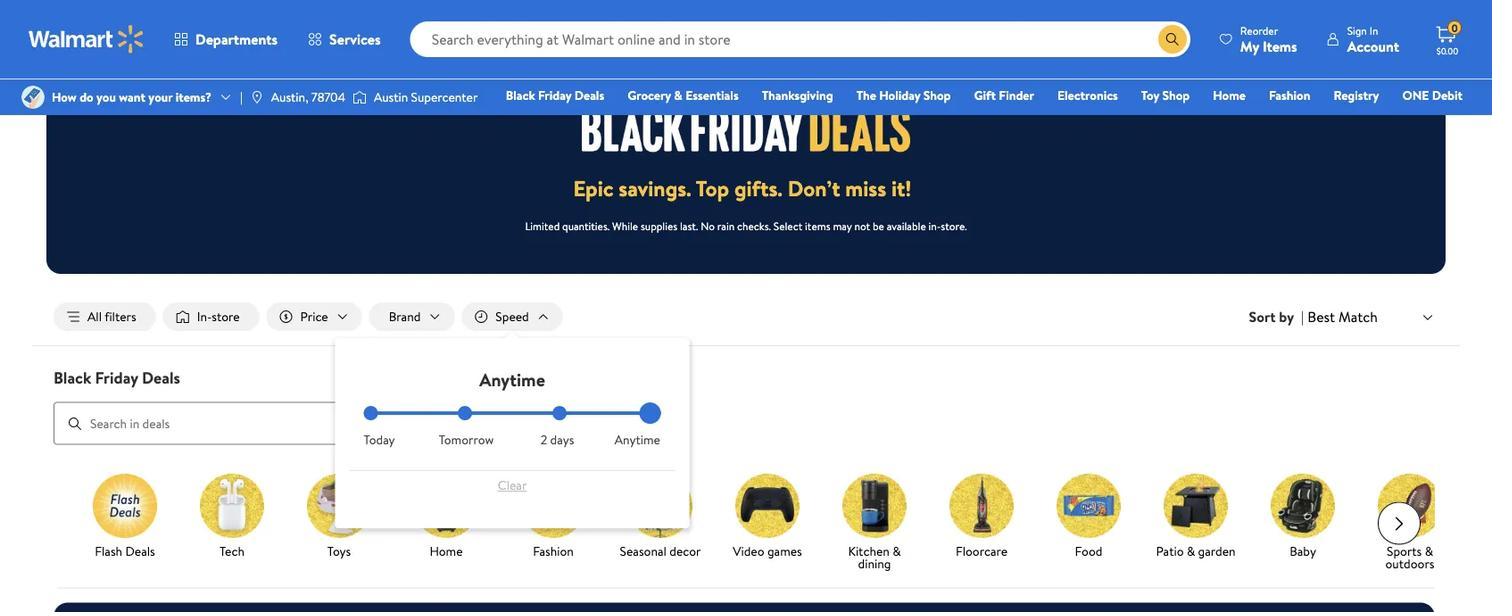 Task type: describe. For each thing, give the bounding box(es) containing it.
electronics link
[[1049, 86, 1126, 105]]

match
[[1339, 307, 1378, 326]]

store
[[212, 308, 240, 325]]

sort
[[1249, 307, 1276, 327]]

by
[[1279, 307, 1294, 327]]

0
[[1451, 20, 1458, 35]]

& for essentials
[[674, 87, 683, 104]]

the holiday shop link
[[848, 86, 959, 105]]

services button
[[293, 18, 396, 61]]

shop food image
[[1057, 474, 1121, 538]]

while
[[612, 218, 638, 233]]

2 shop from the left
[[1162, 87, 1190, 104]]

0 horizontal spatial fashion link
[[507, 474, 600, 561]]

kitchen
[[848, 542, 890, 560]]

flash
[[95, 542, 122, 560]]

1 vertical spatial home link
[[400, 474, 493, 561]]

 image for austin supercenter
[[352, 88, 367, 106]]

shop video games image
[[735, 474, 800, 538]]

want
[[119, 88, 145, 106]]

Anytime radio
[[647, 406, 661, 420]]

toys link
[[293, 474, 386, 561]]

dining
[[858, 555, 891, 572]]

one debit link
[[1394, 86, 1471, 105]]

sort and filter section element
[[32, 288, 1460, 345]]

debit
[[1432, 87, 1463, 104]]

black friday deals link
[[498, 86, 612, 105]]

decor
[[670, 542, 701, 560]]

kitchen & dining
[[848, 542, 901, 572]]

shop toys image
[[307, 474, 371, 538]]

seasonal decor link
[[614, 474, 707, 561]]

one
[[1402, 87, 1429, 104]]

shop kitchen & dining image
[[842, 474, 907, 538]]

in-store button
[[163, 303, 259, 331]]

sports & outdoors link
[[1364, 474, 1456, 573]]

all filters button
[[54, 303, 156, 331]]

outdoors
[[1386, 555, 1435, 572]]

Tomorrow radio
[[458, 406, 472, 420]]

gifts.
[[734, 173, 783, 203]]

items
[[805, 218, 830, 233]]

1 horizontal spatial home
[[1213, 87, 1246, 104]]

all
[[87, 308, 102, 325]]

holiday
[[879, 87, 920, 104]]

 image for austin, 78704
[[250, 90, 264, 104]]

0 vertical spatial |
[[240, 88, 243, 106]]

baby
[[1290, 542, 1316, 560]]

don't
[[788, 173, 840, 203]]

1 horizontal spatial fashion link
[[1261, 86, 1318, 105]]

days
[[550, 431, 574, 449]]

search icon image
[[1165, 32, 1180, 46]]

seasonal
[[620, 542, 667, 560]]

Search in deals search field
[[54, 402, 593, 445]]

how
[[52, 88, 77, 106]]

all filters
[[87, 308, 136, 325]]

supercenter
[[411, 88, 478, 106]]

grocery
[[628, 87, 671, 104]]

registry
[[1334, 87, 1379, 104]]

anytime inside how fast do you want your order? option group
[[615, 431, 660, 449]]

seasonal decor
[[620, 542, 701, 560]]

filters
[[105, 308, 136, 325]]

next slide for chipmodulewithimages list image
[[1378, 502, 1421, 545]]

& for dining
[[893, 542, 901, 560]]

how fast do you want your order? option group
[[364, 406, 661, 449]]

the
[[856, 87, 876, 104]]

1 horizontal spatial fashion
[[1269, 87, 1310, 104]]

account
[[1347, 36, 1399, 56]]

savings.
[[619, 173, 691, 203]]

baby link
[[1257, 474, 1349, 561]]

reorder
[[1240, 23, 1278, 38]]

last.
[[680, 218, 698, 233]]

Black Friday Deals search field
[[32, 366, 1460, 445]]

video games link
[[721, 474, 814, 561]]

friday inside black friday deals search box
[[95, 366, 138, 389]]

toy shop
[[1141, 87, 1190, 104]]

tomorrow
[[439, 431, 494, 449]]

1 horizontal spatial black friday deals
[[506, 87, 604, 104]]

brand
[[389, 308, 421, 325]]

0 vertical spatial anytime
[[479, 367, 545, 392]]

patio
[[1156, 542, 1184, 560]]

price button
[[266, 303, 362, 331]]

my
[[1240, 36, 1259, 56]]

in-store
[[197, 308, 240, 325]]

walmart image
[[29, 25, 145, 54]]

video
[[733, 542, 764, 560]]

food
[[1075, 542, 1103, 560]]

it!
[[891, 173, 912, 203]]

1 horizontal spatial black
[[506, 87, 535, 104]]

games
[[767, 542, 802, 560]]

& for garden
[[1187, 542, 1195, 560]]

no
[[701, 218, 715, 233]]

floorcare link
[[935, 474, 1028, 561]]

checks.
[[737, 218, 771, 233]]

gift finder link
[[966, 86, 1042, 105]]

clear button
[[364, 471, 661, 500]]

tech
[[220, 542, 245, 560]]

walmart+
[[1409, 112, 1463, 129]]

toy shop link
[[1133, 86, 1198, 105]]

thanksgiving link
[[754, 86, 841, 105]]

supplies
[[641, 218, 677, 233]]

grocery & essentials
[[628, 87, 739, 104]]



Task type: vqa. For each thing, say whether or not it's contained in the screenshot.
the Vision Center
no



Task type: locate. For each thing, give the bounding box(es) containing it.
1 vertical spatial deals
[[142, 366, 180, 389]]

be
[[873, 218, 884, 233]]

deals down in-store button at the left of the page
[[142, 366, 180, 389]]

1 horizontal spatial friday
[[538, 87, 572, 104]]

deals inside black friday deals link
[[575, 87, 604, 104]]

None radio
[[552, 406, 567, 420]]

1 horizontal spatial |
[[1301, 307, 1304, 327]]

patio & garden link
[[1149, 474, 1242, 561]]

you
[[96, 88, 116, 106]]

home link
[[1205, 86, 1254, 105], [400, 474, 493, 561]]

the holiday shop
[[856, 87, 951, 104]]

| inside the sort and filter section element
[[1301, 307, 1304, 327]]

| right by
[[1301, 307, 1304, 327]]

0 vertical spatial deals
[[575, 87, 604, 104]]

shop sports & outdoors image
[[1378, 474, 1442, 538]]

deals right flash
[[125, 542, 155, 560]]

1 horizontal spatial home link
[[1205, 86, 1254, 105]]

epic savings. top gifts. don't miss it!
[[573, 173, 912, 203]]

search image
[[68, 416, 82, 431]]

gift finder
[[974, 87, 1034, 104]]

0 vertical spatial black
[[506, 87, 535, 104]]

0 vertical spatial fashion
[[1269, 87, 1310, 104]]

home link down my
[[1205, 86, 1254, 105]]

78704
[[311, 88, 345, 106]]

kitchen & dining link
[[828, 474, 921, 573]]

garden
[[1198, 542, 1236, 560]]

one debit walmart+
[[1402, 87, 1463, 129]]

austin
[[374, 88, 408, 106]]

home
[[1213, 87, 1246, 104], [430, 542, 463, 560]]

do
[[80, 88, 93, 106]]

& inside the kitchen & dining
[[893, 542, 901, 560]]

shop fashion image
[[521, 474, 585, 538]]

floorcare
[[956, 542, 1008, 560]]

friday inside black friday deals link
[[538, 87, 572, 104]]

1 vertical spatial fashion
[[533, 542, 574, 560]]

deals inside black friday deals search box
[[142, 366, 180, 389]]

tech link
[[186, 474, 278, 561]]

0 horizontal spatial shop
[[923, 87, 951, 104]]

shop tech image
[[200, 474, 264, 538]]

Search search field
[[410, 21, 1190, 57]]

toy
[[1141, 87, 1159, 104]]

2 horizontal spatial  image
[[352, 88, 367, 106]]

& for outdoors
[[1425, 542, 1433, 560]]

walmart+ link
[[1401, 111, 1471, 130]]

fashion down shop fashion image on the left bottom
[[533, 542, 574, 560]]

shop seasonal image
[[628, 474, 693, 538]]

deals inside flash deals link
[[125, 542, 155, 560]]

reorder my items
[[1240, 23, 1297, 56]]

0 horizontal spatial |
[[240, 88, 243, 106]]

your
[[148, 88, 173, 106]]

shop right holiday
[[923, 87, 951, 104]]

0 horizontal spatial black
[[54, 366, 91, 389]]

0 horizontal spatial black friday deals
[[54, 366, 180, 389]]

speed button
[[462, 303, 563, 331]]

price
[[300, 308, 328, 325]]

2 days
[[541, 431, 574, 449]]

departments button
[[159, 18, 293, 61]]

1 vertical spatial fashion link
[[507, 474, 600, 561]]

0 vertical spatial home
[[1213, 87, 1246, 104]]

sports
[[1387, 542, 1422, 560]]

home down my
[[1213, 87, 1246, 104]]

anytime down 'anytime' option
[[615, 431, 660, 449]]

anytime
[[479, 367, 545, 392], [615, 431, 660, 449]]

0 horizontal spatial home link
[[400, 474, 493, 561]]

& right sports
[[1425, 542, 1433, 560]]

how do you want your items?
[[52, 88, 212, 106]]

Today radio
[[364, 406, 378, 420]]

black friday deals inside search box
[[54, 366, 180, 389]]

0 horizontal spatial  image
[[21, 86, 45, 109]]

0 vertical spatial friday
[[538, 87, 572, 104]]

1 horizontal spatial shop
[[1162, 87, 1190, 104]]

shop baby image
[[1271, 474, 1335, 538]]

sign in account
[[1347, 23, 1399, 56]]

best
[[1308, 307, 1335, 326]]

shop patio & garden image
[[1164, 474, 1228, 538]]

| right items?
[[240, 88, 243, 106]]

food link
[[1042, 474, 1135, 561]]

 image left the austin,
[[250, 90, 264, 104]]

brand button
[[369, 303, 455, 331]]

home down "shop home" image
[[430, 542, 463, 560]]

1 horizontal spatial anytime
[[615, 431, 660, 449]]

deals left grocery
[[575, 87, 604, 104]]

0 vertical spatial home link
[[1205, 86, 1254, 105]]

sponsored
[[1372, 20, 1421, 35]]

shop right "toy"
[[1162, 87, 1190, 104]]

friday
[[538, 87, 572, 104], [95, 366, 138, 389]]

services
[[329, 29, 381, 49]]

austin,
[[271, 88, 308, 106]]

clear
[[498, 477, 527, 494]]

& right patio
[[1187, 542, 1195, 560]]

 image left how
[[21, 86, 45, 109]]

finder
[[999, 87, 1034, 104]]

sports & outdoors
[[1386, 542, 1435, 572]]

black right supercenter
[[506, 87, 535, 104]]

select
[[774, 218, 803, 233]]

patio & garden
[[1156, 542, 1236, 560]]

1 horizontal spatial  image
[[250, 90, 264, 104]]

1 vertical spatial anytime
[[615, 431, 660, 449]]

0 horizontal spatial friday
[[95, 366, 138, 389]]

flash deals
[[95, 542, 155, 560]]

1 vertical spatial |
[[1301, 307, 1304, 327]]

quantities.
[[562, 218, 610, 233]]

not
[[854, 218, 870, 233]]

 image right the "78704"
[[352, 88, 367, 106]]

best match
[[1308, 307, 1378, 326]]

available
[[887, 218, 926, 233]]

walmart black friday deals for days image
[[582, 107, 910, 152]]

electronics
[[1057, 87, 1118, 104]]

rain
[[717, 218, 735, 233]]

shop floorcare image
[[950, 474, 1014, 538]]

2 vertical spatial deals
[[125, 542, 155, 560]]

1 vertical spatial black friday deals
[[54, 366, 180, 389]]

grocery & essentials link
[[620, 86, 747, 105]]

0 vertical spatial black friday deals
[[506, 87, 604, 104]]

black
[[506, 87, 535, 104], [54, 366, 91, 389]]

2
[[541, 431, 547, 449]]

black friday deals
[[506, 87, 604, 104], [54, 366, 180, 389]]

fashion link down items at the right of the page
[[1261, 86, 1318, 105]]

limited
[[525, 218, 560, 233]]

sign
[[1347, 23, 1367, 38]]

speed
[[496, 308, 529, 325]]

0 horizontal spatial home
[[430, 542, 463, 560]]

flash deals link
[[79, 474, 171, 561]]

austin supercenter
[[374, 88, 478, 106]]

gift
[[974, 87, 996, 104]]

& right 'dining' at the right
[[893, 542, 901, 560]]

shop home image
[[414, 474, 478, 538]]

0 horizontal spatial fashion
[[533, 542, 574, 560]]

None range field
[[364, 412, 661, 415]]

& right grocery
[[674, 87, 683, 104]]

 image for how do you want your items?
[[21, 86, 45, 109]]

essentials
[[686, 87, 739, 104]]

1 vertical spatial black
[[54, 366, 91, 389]]

black up search icon
[[54, 366, 91, 389]]

& inside the sports & outdoors
[[1425, 542, 1433, 560]]

miss
[[845, 173, 886, 203]]

flash deals image
[[93, 474, 157, 538]]

0 vertical spatial fashion link
[[1261, 86, 1318, 105]]

0 horizontal spatial anytime
[[479, 367, 545, 392]]

registry link
[[1326, 86, 1387, 105]]

video games
[[733, 542, 802, 560]]

&
[[674, 87, 683, 104], [893, 542, 901, 560], [1187, 542, 1195, 560], [1425, 542, 1433, 560]]

1 shop from the left
[[923, 87, 951, 104]]

anytime up how fast do you want your order? option group
[[479, 367, 545, 392]]

limited quantities. while supplies last. no rain checks. select items may not be available in-store.
[[525, 218, 967, 233]]

|
[[240, 88, 243, 106], [1301, 307, 1304, 327]]

fashion down items at the right of the page
[[1269, 87, 1310, 104]]

in-
[[929, 218, 941, 233]]

 image
[[21, 86, 45, 109], [352, 88, 367, 106], [250, 90, 264, 104]]

1 vertical spatial home
[[430, 542, 463, 560]]

fashion link down 2 days
[[507, 474, 600, 561]]

1 vertical spatial friday
[[95, 366, 138, 389]]

Walmart Site-Wide search field
[[410, 21, 1190, 57]]

black inside search box
[[54, 366, 91, 389]]

home link left clear at the bottom
[[400, 474, 493, 561]]

today
[[364, 431, 395, 449]]



